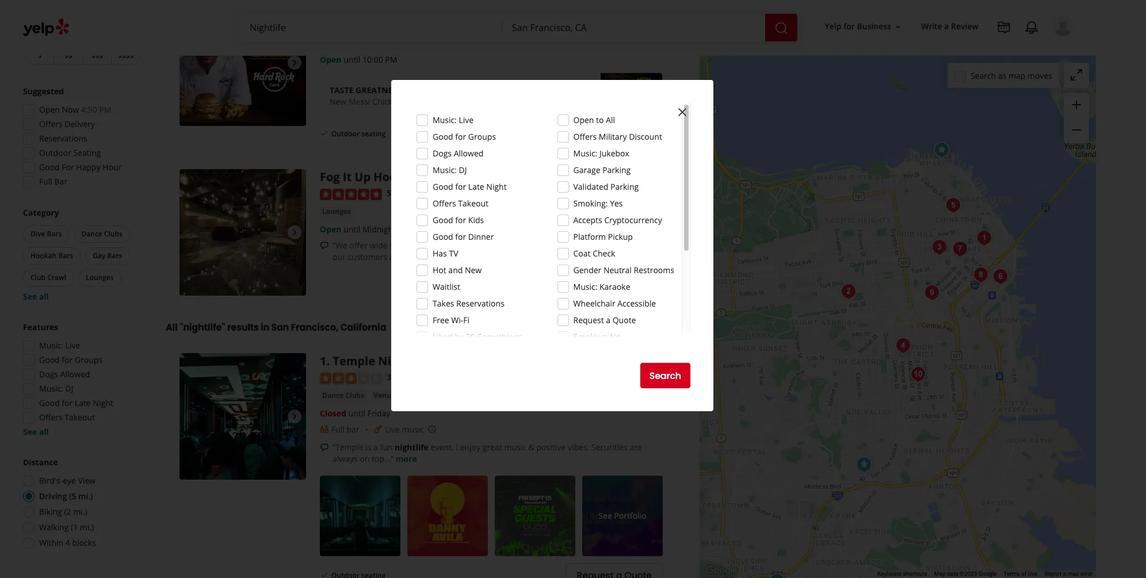 Task type: vqa. For each thing, say whether or not it's contained in the screenshot.
parking associated with Garage Parking
yes



Task type: describe. For each thing, give the bounding box(es) containing it.
open now 4:50 pm
[[39, 104, 111, 115]]

all "nightlife" results in san francisco, california
[[166, 321, 386, 335]]

lounge
[[422, 169, 464, 185]]

positive
[[537, 442, 566, 453]]

burgers button
[[461, 36, 493, 48]]

taste greatness new messi chicken sandwich
[[330, 85, 440, 107]]

by for vegetarians
[[596, 348, 605, 359]]

offers up distance
[[39, 412, 63, 423]]

open for open until 10:00 pm
[[320, 54, 342, 65]]

write a review link
[[917, 16, 984, 37]]

driving (5 mi.)
[[39, 491, 93, 502]]

biking (2 mi.)
[[39, 507, 87, 518]]

on
[[360, 453, 370, 464]]

group containing features
[[20, 322, 143, 438]]

pm for open now 4:50 pm
[[99, 104, 111, 115]]

a inside "we offer wide selection of different flavored hookahs and our mission to so make sure our customers are happy at a nice atmosphere and cozy vibes"
[[439, 251, 443, 262]]

10:00
[[363, 54, 383, 65]]

takes reservations
[[433, 298, 505, 309]]

1 vertical spatial hard rock cafe image
[[931, 139, 954, 162]]

report a map error
[[1045, 571, 1093, 578]]

fog it up hookah lounge link
[[320, 169, 464, 185]]

mi.) for walking (1 mi.)
[[80, 522, 94, 533]]

1 vertical spatial good for groups
[[39, 355, 103, 366]]

temple
[[333, 354, 375, 369]]

1 vertical spatial good for late night
[[39, 398, 113, 409]]

4
[[66, 538, 70, 549]]

temple nightclub san francisco image
[[973, 227, 996, 250]]

(2 for mi.)
[[64, 507, 71, 518]]

burgers link
[[461, 36, 493, 48]]

fog it up hookah lounge
[[320, 169, 464, 185]]

1 vertical spatial dance clubs
[[322, 391, 365, 400]]

1
[[320, 354, 327, 369]]

for inside button
[[844, 21, 855, 32]]

search for search as map moves
[[971, 70, 997, 81]]

atmosphere
[[463, 251, 509, 262]]

late inside search dialog
[[469, 181, 485, 192]]

are inside event. i enjoy great music & positive vibes. securities are always on top..."
[[630, 442, 642, 453]]

new for hot and new
[[465, 265, 482, 276]]

1 vertical spatial lounges button
[[78, 269, 121, 287]]

good for groups inside search dialog
[[433, 131, 496, 142]]

lion's den bar and lounge image
[[942, 194, 965, 217]]

wi-
[[452, 315, 464, 326]]

next image for open until 10:00 pm
[[288, 56, 302, 70]]

reviews)
[[409, 188, 440, 199]]

(2 for reviews)
[[400, 188, 407, 199]]

0 vertical spatial hookah
[[374, 169, 419, 185]]

bars for hookah bars
[[58, 251, 73, 261]]

always
[[333, 453, 358, 464]]

california
[[341, 321, 386, 335]]

error
[[1081, 571, 1093, 578]]

fisherman's wharf
[[497, 37, 568, 48]]

2 vertical spatial live
[[385, 424, 400, 435]]

map region
[[574, 0, 1147, 579]]

delivery inside group
[[65, 119, 95, 130]]

so
[[610, 240, 618, 251]]

1 horizontal spatial dance clubs button
[[320, 390, 367, 402]]

open for open now 4:50 pm
[[39, 104, 60, 115]]

platform pickup
[[574, 231, 633, 242]]

selection
[[390, 240, 423, 251]]

liked by 30-somethings
[[433, 332, 522, 343]]

16 chevron down v2 image
[[894, 22, 903, 31]]

0 horizontal spatial more link
[[396, 453, 417, 464]]

shortcuts
[[903, 571, 928, 578]]

1 vertical spatial dj
[[65, 383, 73, 394]]

0 horizontal spatial groups
[[75, 355, 103, 366]]

club crawl button
[[23, 269, 74, 287]]

yelp for business
[[825, 21, 892, 32]]

fisherman's
[[497, 37, 543, 48]]

happy
[[76, 162, 101, 173]]

slideshow element for open until midnight
[[180, 169, 306, 296]]

see portfolio
[[599, 510, 647, 521]]

dj inside search dialog
[[459, 165, 467, 176]]

.
[[327, 354, 330, 369]]

1 horizontal spatial delivery
[[407, 129, 434, 139]]

review
[[952, 21, 979, 32]]

0 vertical spatial more link
[[570, 251, 591, 262]]

parking for garage parking
[[603, 165, 631, 176]]

zoom out image
[[1070, 123, 1084, 137]]

option group containing distance
[[20, 457, 143, 553]]

0 vertical spatial takeout
[[455, 129, 482, 139]]

dance for left dance clubs button
[[81, 229, 102, 239]]

search dialog
[[0, 0, 1147, 579]]

american (traditional) link
[[320, 36, 402, 48]]

0 horizontal spatial more
[[396, 453, 417, 464]]

seating
[[362, 129, 386, 139]]

closed until friday
[[320, 408, 391, 419]]

check
[[593, 248, 616, 259]]

accessible
[[618, 298, 656, 309]]

new for taste greatness new messi chicken sandwich
[[330, 96, 347, 107]]

club
[[31, 273, 46, 283]]

pm for open until 10:00 pm
[[385, 54, 397, 65]]

search image
[[775, 21, 789, 35]]

2 16 checkmark v2 image from the top
[[320, 571, 329, 579]]

parking for validated parking
[[611, 181, 639, 192]]

full bar
[[332, 424, 360, 435]]

5.0
[[387, 188, 398, 199]]

open until midnight
[[320, 224, 396, 235]]

search button
[[641, 363, 691, 389]]

smoking: yes
[[574, 198, 623, 209]]

offers up good for kids
[[433, 198, 456, 209]]

a for write
[[945, 21, 950, 32]]

night inside search dialog
[[487, 181, 507, 192]]

hookah inside hookah bars button
[[31, 251, 56, 261]]

gay bars
[[93, 251, 122, 261]]

venues & event spaces button
[[371, 390, 455, 402]]

0 horizontal spatial live
[[65, 340, 80, 351]]

american (traditional)
[[322, 37, 400, 47]]

next image for closed until friday
[[288, 410, 302, 424]]

no
[[610, 332, 621, 343]]

until for until 10:00 pm
[[344, 54, 361, 65]]

1 vertical spatial fog it up hookah lounge image
[[766, 571, 789, 579]]

0 horizontal spatial late
[[75, 398, 91, 409]]

1 vertical spatial music: live
[[39, 340, 80, 351]]

reservations inside group
[[39, 133, 87, 144]]

dogs allowed inside group
[[39, 369, 90, 380]]

0 vertical spatial more
[[570, 251, 591, 262]]

a right is
[[374, 442, 378, 453]]

previous image
[[184, 226, 198, 240]]

yes
[[610, 198, 623, 209]]

2 vertical spatial see
[[599, 510, 612, 521]]

for
[[62, 162, 74, 173]]

1 vertical spatial and
[[511, 251, 525, 262]]

offers military discount
[[574, 131, 663, 142]]

see for category
[[23, 291, 37, 302]]

see for features
[[23, 427, 37, 438]]

live inside search dialog
[[459, 115, 474, 126]]

accepts
[[574, 215, 603, 226]]

until for until friday
[[349, 408, 365, 419]]

to inside "we offer wide selection of different flavored hookahs and our mission to so make sure our customers are happy at a nice atmosphere and cozy vibes"
[[600, 240, 608, 251]]

reservations inside search dialog
[[457, 298, 505, 309]]

slideshow element for open until 10:00 pm
[[180, 0, 306, 126]]

within
[[39, 538, 63, 549]]

1 horizontal spatial clubs
[[346, 391, 365, 400]]

"nightlife"
[[180, 321, 225, 335]]

make
[[620, 240, 641, 251]]

wharf
[[545, 37, 568, 48]]

close image
[[676, 105, 690, 119]]

1 vertical spatial lounges
[[86, 273, 114, 283]]

top..."
[[372, 453, 394, 464]]

yelp
[[825, 21, 842, 32]]

1 vertical spatial night
[[93, 398, 113, 409]]

great
[[483, 442, 502, 453]]

0 vertical spatial music
[[402, 424, 424, 435]]

tv
[[449, 248, 459, 259]]

keyboard shortcuts button
[[878, 571, 928, 579]]

0 horizontal spatial offers takeout
[[39, 412, 95, 423]]

dive bars button
[[23, 226, 69, 243]]

$$ button
[[54, 47, 83, 64]]

offers delivery
[[39, 119, 95, 130]]

16 speech v2 image
[[320, 444, 329, 453]]

& inside event. i enjoy great music & positive vibes. securities are always on top..."
[[529, 442, 535, 453]]

thriller social club image
[[970, 264, 993, 287]]

business
[[858, 21, 892, 32]]

$ button
[[25, 47, 54, 64]]

kids
[[469, 215, 484, 226]]

wide
[[370, 240, 388, 251]]

"temple is a fun nightlife
[[333, 442, 429, 453]]

hookah bars
[[31, 251, 73, 261]]

request a quote
[[574, 315, 636, 326]]

music: live inside search dialog
[[433, 115, 474, 126]]

a for request
[[606, 315, 611, 326]]

0 vertical spatial our
[[553, 240, 567, 251]]

1 horizontal spatial of
[[1022, 571, 1027, 578]]

all for features
[[39, 427, 49, 438]]

bars for cocktail bars
[[439, 37, 454, 47]]



Task type: locate. For each thing, give the bounding box(es) containing it.
all for category
[[39, 291, 49, 302]]

1 vertical spatial offers takeout
[[39, 412, 95, 423]]

mi.) for driving (5 mi.)
[[78, 491, 93, 502]]

previous image
[[184, 56, 198, 70], [184, 410, 198, 424]]

now
[[62, 104, 79, 115]]

1 vertical spatial clubs
[[346, 391, 365, 400]]

are right securities
[[630, 442, 642, 453]]

1 horizontal spatial lounges
[[322, 206, 351, 216]]

1 vertical spatial dance
[[322, 391, 344, 400]]

dance clubs button up the 'gay'
[[74, 226, 130, 243]]

write a review
[[922, 21, 979, 32]]

outdoor up for
[[39, 147, 71, 158]]

full for full bar
[[332, 424, 345, 435]]

midnight
[[363, 224, 396, 235]]

good for groups down features
[[39, 355, 103, 366]]

1 previous image from the top
[[184, 56, 198, 70]]

dogs allowed
[[433, 148, 484, 159], [39, 369, 90, 380]]

1 horizontal spatial more
[[570, 251, 591, 262]]

search for search
[[650, 369, 682, 383]]

hookah up 5.0
[[374, 169, 419, 185]]

hookahs
[[503, 240, 535, 251]]

1 vertical spatial groups
[[75, 355, 103, 366]]

music right great
[[505, 442, 527, 453]]

0 horizontal spatial dance
[[81, 229, 102, 239]]

more down 'nightlife'
[[396, 453, 417, 464]]

dogs down features
[[39, 369, 58, 380]]

of up at
[[425, 240, 433, 251]]

keyboard
[[878, 571, 902, 578]]

live
[[459, 115, 474, 126], [65, 340, 80, 351], [385, 424, 400, 435]]

platform
[[574, 231, 606, 242]]

1 16 checkmark v2 image from the top
[[320, 129, 329, 138]]

hookah down dive bars button
[[31, 251, 56, 261]]

0 vertical spatial 16 checkmark v2 image
[[320, 129, 329, 138]]

map data ©2023 google
[[935, 571, 997, 578]]

nightlife
[[395, 442, 429, 453]]

projects image
[[998, 21, 1012, 35]]

dive
[[31, 229, 45, 239]]

2 all from the top
[[39, 427, 49, 438]]

dogs down 16 checkmark v2 icon
[[433, 148, 452, 159]]

group containing suggested
[[20, 86, 143, 191]]

0 horizontal spatial search
[[650, 369, 682, 383]]

full bar
[[39, 176, 67, 187]]

0 horizontal spatial good for late night
[[39, 398, 113, 409]]

garage
[[574, 165, 601, 176]]

and up cozy
[[537, 240, 551, 251]]

see all button
[[23, 291, 49, 302], [23, 427, 49, 438]]

music: live down features
[[39, 340, 80, 351]]

2 smoking: from the top
[[574, 332, 608, 343]]

1 see all button from the top
[[23, 291, 49, 302]]

music: karaoke
[[574, 282, 631, 292]]

a inside dialog
[[606, 315, 611, 326]]

dogs allowed inside search dialog
[[433, 148, 484, 159]]

1 horizontal spatial live
[[385, 424, 400, 435]]

0 horizontal spatial are
[[390, 251, 402, 262]]

dogs inside group
[[39, 369, 58, 380]]

san for nightclub
[[438, 354, 458, 369]]

0 horizontal spatial fog it up hookah lounge image
[[180, 169, 306, 296]]

are inside "we offer wide selection of different flavored hookahs and our mission to so make sure our customers are happy at a nice atmosphere and cozy vibes"
[[390, 251, 402, 262]]

liked down smoking: no
[[574, 348, 594, 359]]

all down club crawl button
[[39, 291, 49, 302]]

reservations down offers delivery
[[39, 133, 87, 144]]

fog it up hookah lounge image
[[180, 169, 306, 296], [766, 571, 789, 579]]

see all button for features
[[23, 427, 49, 438]]

1 horizontal spatial pm
[[385, 54, 397, 65]]

2 previous image from the top
[[184, 410, 198, 424]]

allowed inside search dialog
[[454, 148, 484, 159]]

1 vertical spatial until
[[344, 224, 361, 235]]

happy
[[404, 251, 427, 262]]

good for late night inside search dialog
[[433, 181, 507, 192]]

1 horizontal spatial good for late night
[[433, 181, 507, 192]]

0 vertical spatial good for groups
[[433, 131, 496, 142]]

a right report
[[1064, 571, 1067, 578]]

jukebox
[[600, 148, 630, 159]]

until down american (traditional) link
[[344, 54, 361, 65]]

and inside search dialog
[[449, 265, 463, 276]]

0 vertical spatial &
[[401, 391, 406, 400]]

0 vertical spatial to
[[596, 115, 604, 126]]

a right write
[[945, 21, 950, 32]]

open for open until midnight
[[320, 224, 342, 235]]

1 horizontal spatial by
[[596, 348, 605, 359]]

san up the spaces
[[438, 354, 458, 369]]

outdoor for outdoor seating
[[39, 147, 71, 158]]

more link down 'nightlife'
[[396, 453, 417, 464]]

until up offer
[[344, 224, 361, 235]]

16 speech v2 image
[[320, 241, 329, 251]]

option group
[[20, 457, 143, 553]]

and down hookahs
[[511, 251, 525, 262]]

map for moves
[[1009, 70, 1026, 81]]

search down vegetarians
[[650, 369, 682, 383]]

0 vertical spatial search
[[971, 70, 997, 81]]

$$$ button
[[83, 47, 111, 64]]

hard rock cafe image
[[180, 0, 306, 126], [931, 139, 954, 162]]

search inside "search" button
[[650, 369, 682, 383]]

1 vertical spatial are
[[630, 442, 642, 453]]

outdoor left 'seating'
[[332, 129, 360, 139]]

pm inside group
[[99, 104, 111, 115]]

wheelchair accessible
[[574, 298, 656, 309]]

2 vertical spatial until
[[349, 408, 365, 419]]

0 horizontal spatial liked
[[433, 332, 453, 343]]

open
[[320, 54, 342, 65], [39, 104, 60, 115], [574, 115, 594, 126], [320, 224, 342, 235]]

1 vertical spatial previous image
[[184, 410, 198, 424]]

2 see all from the top
[[23, 427, 49, 438]]

1 horizontal spatial dance
[[322, 391, 344, 400]]

open down american
[[320, 54, 342, 65]]

2 vertical spatial mi.)
[[80, 522, 94, 533]]

previous image for open until 10:00 pm
[[184, 56, 198, 70]]

mi.) right (1
[[80, 522, 94, 533]]

gender neutral restrooms
[[574, 265, 675, 276]]

lounges link
[[320, 206, 353, 217]]

search left as
[[971, 70, 997, 81]]

0 vertical spatial allowed
[[454, 148, 484, 159]]

music: live up 16 checkmark v2 icon
[[433, 115, 474, 126]]

google image
[[703, 564, 741, 579]]

cocktail bars link
[[407, 36, 457, 48]]

dogs inside search dialog
[[433, 148, 452, 159]]

1 vertical spatial of
[[1022, 571, 1027, 578]]

cityscape image
[[928, 236, 951, 259]]

(2 up walking (1 mi.)
[[64, 507, 71, 518]]

0 vertical spatial hard rock cafe image
[[180, 0, 306, 126]]

0 vertical spatial liked
[[433, 332, 453, 343]]

0 vertical spatial dj
[[459, 165, 467, 176]]

map for error
[[1068, 571, 1080, 578]]

eye
[[63, 476, 76, 486]]

groups
[[469, 131, 496, 142], [75, 355, 103, 366]]

liked for liked by vegetarians
[[574, 348, 594, 359]]

coat
[[574, 248, 591, 259]]

full for full bar
[[39, 176, 52, 187]]

of left use
[[1022, 571, 1027, 578]]

bars right dive
[[47, 229, 62, 239]]

2 next image from the top
[[288, 226, 302, 240]]

all left "nightlife"
[[166, 321, 178, 335]]

1 vertical spatial dance clubs button
[[320, 390, 367, 402]]

slideshow element
[[180, 0, 306, 126], [180, 169, 306, 296], [180, 354, 306, 480]]

smoking: down "request"
[[574, 332, 608, 343]]

francisco,
[[291, 321, 339, 335]]

takeout inside search dialog
[[458, 198, 489, 209]]

"we
[[333, 240, 348, 251]]

1 slideshow element from the top
[[180, 0, 306, 126]]

cocktail
[[409, 37, 437, 47]]

dogs allowed down 16 checkmark v2 icon
[[433, 148, 484, 159]]

open inside search dialog
[[574, 115, 594, 126]]

(2
[[400, 188, 407, 199], [64, 507, 71, 518]]

mi.) for biking (2 mi.)
[[73, 507, 87, 518]]

0 horizontal spatial all
[[166, 321, 178, 335]]

sandwich
[[404, 96, 440, 107]]

our down "we
[[333, 251, 346, 262]]

1 vertical spatial next image
[[288, 226, 302, 240]]

0 vertical spatial (2
[[400, 188, 407, 199]]

16 live music v2 image
[[374, 425, 383, 434]]

dance clubs down 3.1 star rating image
[[322, 391, 365, 400]]

next image for open until midnight
[[288, 226, 302, 240]]

1 horizontal spatial new
[[465, 265, 482, 276]]

temple nightclub san francisco image
[[180, 354, 306, 480]]

pm
[[385, 54, 397, 65], [99, 104, 111, 115]]

bird's-eye view
[[39, 476, 96, 486]]

asiasf image
[[921, 282, 944, 305]]

open down suggested at the left top of page
[[39, 104, 60, 115]]

groups inside search dialog
[[469, 131, 496, 142]]

lounges button down 5 star rating image
[[320, 206, 353, 217]]

1 vertical spatial music: dj
[[39, 383, 73, 394]]

dj
[[459, 165, 467, 176], [65, 383, 73, 394]]

1 vertical spatial by
[[596, 348, 605, 359]]

1 horizontal spatial are
[[630, 442, 642, 453]]

1 vertical spatial search
[[650, 369, 682, 383]]

1 vertical spatial live
[[65, 340, 80, 351]]

3 slideshow element from the top
[[180, 354, 306, 480]]

music up 'nightlife'
[[402, 424, 424, 435]]

1 horizontal spatial late
[[469, 181, 485, 192]]

3 next image from the top
[[288, 410, 302, 424]]

club crawl
[[31, 273, 66, 283]]

0 horizontal spatial and
[[449, 265, 463, 276]]

reservations up fi on the left bottom of the page
[[457, 298, 505, 309]]

new down atmosphere
[[465, 265, 482, 276]]

san
[[271, 321, 289, 335], [438, 354, 458, 369]]

16 checkmark v2 image
[[443, 129, 452, 138]]

3.1 star rating image
[[320, 373, 382, 384]]

5 star rating image
[[320, 189, 382, 200]]

dance for the rightmost dance clubs button
[[322, 391, 344, 400]]

0 horizontal spatial outdoor
[[39, 147, 71, 158]]

open up 16 speech v2 icon
[[320, 224, 342, 235]]

1 vertical spatial our
[[333, 251, 346, 262]]

0 horizontal spatial dance clubs button
[[74, 226, 130, 243]]

military
[[599, 131, 627, 142]]

dance clubs up the 'gay'
[[81, 229, 122, 239]]

clubs inside group
[[104, 229, 122, 239]]

see up distance
[[23, 427, 37, 438]]

terms of use link
[[1004, 571, 1038, 578]]

dogs allowed down features
[[39, 369, 90, 380]]

until
[[344, 54, 361, 65], [344, 224, 361, 235], [349, 408, 365, 419]]

2 slideshow element from the top
[[180, 169, 306, 296]]

until for until midnight
[[344, 224, 361, 235]]

report a map error link
[[1045, 571, 1093, 578]]

1 smoking: from the top
[[574, 198, 608, 209]]

1 horizontal spatial hookah
[[374, 169, 419, 185]]

2 vertical spatial and
[[449, 265, 463, 276]]

see all for features
[[23, 427, 49, 438]]

expand map image
[[1070, 68, 1084, 82]]

data
[[948, 571, 959, 578]]

None search field
[[241, 14, 800, 41]]

until up bar
[[349, 408, 365, 419]]

delivery down 'open now 4:50 pm'
[[65, 119, 95, 130]]

outdoor seating
[[39, 147, 101, 158]]

2 vertical spatial takeout
[[65, 412, 95, 423]]

0 horizontal spatial &
[[401, 391, 406, 400]]

validated parking
[[574, 181, 639, 192]]

good for kids
[[433, 215, 484, 226]]

16 checkmark v2 image
[[320, 129, 329, 138], [320, 571, 329, 579]]

a for report
[[1064, 571, 1067, 578]]

open up music: jukebox
[[574, 115, 594, 126]]

0 vertical spatial live
[[459, 115, 474, 126]]

offer
[[350, 240, 368, 251]]

bars up crawl
[[58, 251, 73, 261]]

0 horizontal spatial our
[[333, 251, 346, 262]]

0 horizontal spatial hard rock cafe image
[[180, 0, 306, 126]]

& left event
[[401, 391, 406, 400]]

all up military
[[606, 115, 615, 126]]

dance up "closed"
[[322, 391, 344, 400]]

1 vertical spatial see all
[[23, 427, 49, 438]]

1 see all from the top
[[23, 291, 49, 302]]

1 horizontal spatial offers takeout
[[433, 198, 489, 209]]

16 full bar v2 image
[[320, 425, 329, 434]]

see all for category
[[23, 291, 49, 302]]

0 horizontal spatial dogs
[[39, 369, 58, 380]]

hour
[[103, 162, 122, 173]]

map right as
[[1009, 70, 1026, 81]]

dive bars
[[31, 229, 62, 239]]

nightclub
[[378, 354, 435, 369]]

1 horizontal spatial music: dj
[[433, 165, 467, 176]]

smoking: down validated
[[574, 198, 608, 209]]

of inside "we offer wide selection of different flavored hookahs and our mission to so make sure our customers are happy at a nice atmosphere and cozy vibes"
[[425, 240, 433, 251]]

new inside taste greatness new messi chicken sandwich
[[330, 96, 347, 107]]

more link down 'mission'
[[570, 251, 591, 262]]

urban putt image
[[907, 363, 930, 386]]

0 vertical spatial lounges
[[322, 206, 351, 216]]

1 horizontal spatial &
[[529, 442, 535, 453]]

see all down club
[[23, 291, 49, 302]]

2 vertical spatial next image
[[288, 410, 302, 424]]

see all up distance
[[23, 427, 49, 438]]

1 vertical spatial 16 checkmark v2 image
[[320, 571, 329, 579]]

bars right cocktail
[[439, 37, 454, 47]]

new
[[330, 96, 347, 107], [465, 265, 482, 276]]

see down club
[[23, 291, 37, 302]]

30-
[[466, 332, 478, 343]]

all inside search dialog
[[606, 115, 615, 126]]

$$$$
[[118, 51, 134, 60]]

music: dj inside search dialog
[[433, 165, 467, 176]]

vibes"
[[546, 251, 568, 262]]

bars for dive bars
[[47, 229, 62, 239]]

liked down free
[[433, 332, 453, 343]]

different
[[435, 240, 468, 251]]

1 horizontal spatial dogs
[[433, 148, 452, 159]]

see all button down club
[[23, 291, 49, 302]]

0 vertical spatial music: live
[[433, 115, 474, 126]]

open to all
[[574, 115, 615, 126]]

delivery left 16 checkmark v2 icon
[[407, 129, 434, 139]]

1 vertical spatial slideshow element
[[180, 169, 306, 296]]

venues & event spaces link
[[371, 390, 455, 402]]

by down smoking: no
[[596, 348, 605, 359]]

1 . temple nightclub san francisco
[[320, 354, 516, 369]]

see all button for category
[[23, 291, 49, 302]]

0 vertical spatial and
[[537, 240, 551, 251]]

smoking: for smoking: no
[[574, 332, 608, 343]]

to inside search dialog
[[596, 115, 604, 126]]

mi.) right (5
[[78, 491, 93, 502]]

by for 30-
[[455, 332, 464, 343]]

0 horizontal spatial music
[[402, 424, 424, 435]]

bars right the 'gay'
[[107, 251, 122, 261]]

the view lounge image
[[949, 238, 972, 261]]

1 horizontal spatial night
[[487, 181, 507, 192]]

hot
[[433, 265, 447, 276]]

use
[[1029, 571, 1038, 578]]

lounges button down the 'gay'
[[78, 269, 121, 287]]

san for in
[[271, 321, 289, 335]]

suggested
[[23, 86, 64, 97]]

offers down now
[[39, 119, 63, 130]]

offers takeout up distance
[[39, 412, 95, 423]]

& inside button
[[401, 391, 406, 400]]

1 horizontal spatial san
[[438, 354, 458, 369]]

0 vertical spatial fog it up hookah lounge image
[[180, 169, 306, 296]]

user actions element
[[816, 14, 1090, 85]]

gender
[[574, 265, 602, 276]]

customers
[[348, 251, 387, 262]]

clubs down 3.1 star rating image
[[346, 391, 365, 400]]

our
[[553, 240, 567, 251], [333, 251, 346, 262]]

zoom in image
[[1070, 98, 1084, 112]]

by left the 30-
[[455, 332, 464, 343]]

1 horizontal spatial lounges button
[[320, 206, 353, 217]]

2 horizontal spatial and
[[537, 240, 551, 251]]

are down the selection at the top left of the page
[[390, 251, 402, 262]]

fun
[[380, 442, 393, 453]]

aaron bennett jazz ensemble image
[[853, 454, 876, 477]]

pm right 10:00
[[385, 54, 397, 65]]

francisco
[[461, 354, 516, 369]]

0 vertical spatial dogs allowed
[[433, 148, 484, 159]]

mi.) up (1
[[73, 507, 87, 518]]

new inside search dialog
[[465, 265, 482, 276]]

1 next image from the top
[[288, 56, 302, 70]]

slideshow element for closed until friday
[[180, 354, 306, 480]]

driving
[[39, 491, 67, 502]]

previous image for closed until friday
[[184, 410, 198, 424]]

0 vertical spatial mi.)
[[78, 491, 93, 502]]

smoking: for smoking: yes
[[574, 198, 608, 209]]

0 vertical spatial lounges button
[[320, 206, 353, 217]]

vibes.
[[568, 442, 590, 453]]

group
[[20, 86, 143, 191], [1065, 93, 1090, 143], [21, 207, 143, 303], [20, 322, 143, 438]]

lounges inside "link"
[[322, 206, 351, 216]]

0 vertical spatial dance clubs
[[81, 229, 122, 239]]

liked
[[433, 332, 453, 343], [574, 348, 594, 359]]

0 vertical spatial until
[[344, 54, 361, 65]]

open until 10:00 pm
[[320, 54, 397, 65]]

walking (1 mi.)
[[39, 522, 94, 533]]

open for open to all
[[574, 115, 594, 126]]

pm right 4:50
[[99, 104, 111, 115]]

to left the so
[[600, 240, 608, 251]]

outdoor for outdoor seating
[[332, 129, 360, 139]]

good for groups up lounge
[[433, 131, 496, 142]]

a right at
[[439, 251, 443, 262]]

1 vertical spatial liked
[[574, 348, 594, 359]]

nice
[[445, 251, 461, 262]]

2 see all button from the top
[[23, 427, 49, 438]]

distance
[[23, 457, 58, 468]]

map left error
[[1068, 571, 1080, 578]]

1 vertical spatial map
[[1068, 571, 1080, 578]]

music inside event. i enjoy great music & positive vibes. securities are always on top..."
[[505, 442, 527, 453]]

1 vertical spatial dogs allowed
[[39, 369, 90, 380]]

and down nice
[[449, 265, 463, 276]]

kaiyō rooftop image
[[989, 265, 1012, 288]]

see all button up distance
[[23, 427, 49, 438]]

closed
[[320, 408, 347, 419]]

1 horizontal spatial dogs allowed
[[433, 148, 484, 159]]

quote
[[613, 315, 636, 326]]

parking down the jukebox
[[603, 165, 631, 176]]

hot and new
[[433, 265, 482, 276]]

to up military
[[596, 115, 604, 126]]

3.1
[[387, 372, 400, 383]]

emporium arcade bar image
[[837, 280, 860, 303]]

new down taste
[[330, 96, 347, 107]]

1 all from the top
[[39, 291, 49, 302]]

takeout
[[455, 129, 482, 139], [458, 198, 489, 209], [65, 412, 95, 423]]

notifications image
[[1025, 21, 1039, 35]]

dance clubs button down 3.1 star rating image
[[320, 390, 367, 402]]

0 horizontal spatial map
[[1009, 70, 1026, 81]]

dance up the 'gay'
[[81, 229, 102, 239]]

moves
[[1028, 70, 1053, 81]]

0 vertical spatial good for late night
[[433, 181, 507, 192]]

bars for gay bars
[[107, 251, 122, 261]]

see all
[[23, 291, 49, 302], [23, 427, 49, 438]]

music: live
[[433, 115, 474, 126], [39, 340, 80, 351]]

price group
[[23, 28, 143, 67]]

our up vibes"
[[553, 240, 567, 251]]

dance inside group
[[81, 229, 102, 239]]

the valencia room image
[[892, 335, 915, 358]]

offers down open to all
[[574, 131, 597, 142]]

full right 16 full bar v2 icon
[[332, 424, 345, 435]]

info icon image
[[428, 425, 437, 434], [428, 425, 437, 434]]

1 vertical spatial more link
[[396, 453, 417, 464]]

(2 right 5.0
[[400, 188, 407, 199]]

offers takeout up good for kids
[[433, 198, 489, 209]]

view
[[78, 476, 96, 486]]

group containing category
[[21, 207, 143, 303]]

&
[[401, 391, 406, 400], [529, 442, 535, 453]]

bars inside button
[[107, 251, 122, 261]]

a left quote
[[606, 315, 611, 326]]

1 vertical spatial reservations
[[457, 298, 505, 309]]

1 vertical spatial music
[[505, 442, 527, 453]]

& left positive
[[529, 442, 535, 453]]

0 horizontal spatial san
[[271, 321, 289, 335]]

0 horizontal spatial dj
[[65, 383, 73, 394]]

full left the bar
[[39, 176, 52, 187]]

1 vertical spatial new
[[465, 265, 482, 276]]

clubs up gay bars
[[104, 229, 122, 239]]

offers takeout inside search dialog
[[433, 198, 489, 209]]

next image
[[288, 56, 302, 70], [288, 226, 302, 240], [288, 410, 302, 424]]

request
[[574, 315, 604, 326]]

lounges down 5 star rating image
[[322, 206, 351, 216]]

0 horizontal spatial lounges
[[86, 273, 114, 283]]

dance clubs link
[[320, 390, 367, 402]]

wheelchair
[[574, 298, 616, 309]]

more link
[[570, 251, 591, 262], [396, 453, 417, 464]]

parking up yes
[[611, 181, 639, 192]]

in
[[261, 321, 270, 335]]

1 vertical spatial allowed
[[60, 369, 90, 380]]

allowed
[[454, 148, 484, 159], [60, 369, 90, 380]]

liked for liked by 30-somethings
[[433, 332, 453, 343]]



